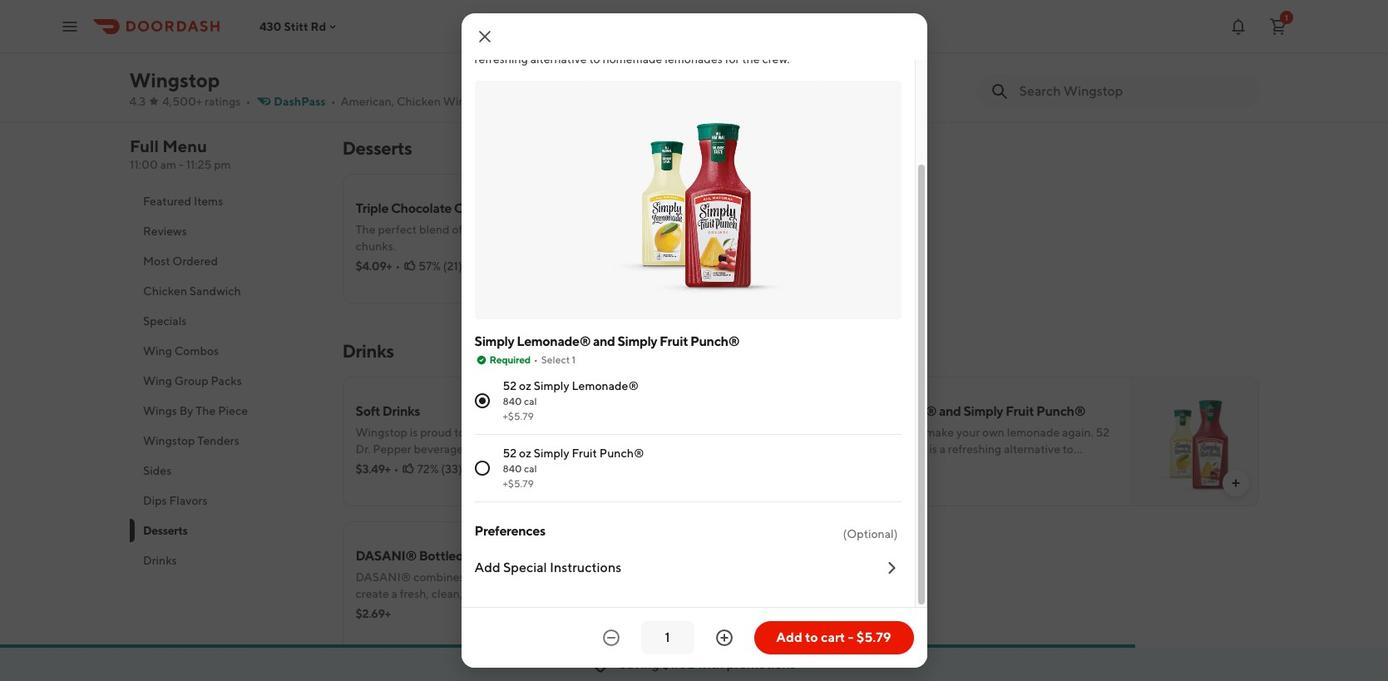 Task type: vqa. For each thing, say whether or not it's contained in the screenshot.
Roll in the button
no



Task type: describe. For each thing, give the bounding box(es) containing it.
triple chocolate chunk brownie the perfect blend of chocolate chips and chocolate chunks.
[[356, 200, 625, 253]]

soft
[[356, 403, 380, 419]]

group
[[174, 374, 208, 388]]

cart
[[821, 630, 845, 646]]

punch® for simply lemonade® and simply fruit punch®
[[690, 334, 740, 350]]

increase quantity by 1 image
[[714, 628, 734, 648]]

• inside simply lemonade® and simply fruit punch® "group"
[[534, 354, 538, 366]]

• for $3.49+ •
[[394, 463, 399, 476]]

the inside you'll never have to make your own lemonade again. 52 oz. simply lemonade is a refreshing alternative to homemade lemonades for the crew.
[[742, 52, 760, 66]]

• for dashpass •
[[331, 95, 336, 108]]

wingstop for wingstop tenders
[[143, 434, 195, 448]]

and inside simply lemonade® and simply fruit punch® you'll never have to make your own lemonade again. 52 oz. simply lemonade is a refreshing alternative to homemade lemonades for the crew.
[[939, 403, 961, 419]]

select
[[541, 354, 570, 366]]

filtration
[[467, 571, 512, 584]]

instructions
[[550, 560, 622, 576]]

punch® inside "52 oz simply fruit punch® 840 cal +$5.79"
[[599, 447, 644, 460]]

piece
[[218, 404, 248, 418]]

is inside 'dasani® bottled water dasani® combines filtration with added minerals to create a fresh, clean, and premium tasting water that is pure and delicious. 16.9 oz bottle.'
[[632, 587, 640, 601]]

you'll never have to make your own lemonade again. 52 oz. simply lemonade is a refreshing alternative to homemade lemonades for the crew.
[[475, 36, 891, 66]]

tenders
[[197, 434, 239, 448]]

simply lemonade® and simply fruit punch®
[[475, 334, 740, 350]]

rd
[[311, 20, 326, 33]]

simply inside 52 oz simply lemonade® 840 cal +$5.79
[[534, 380, 570, 393]]

featured
[[143, 195, 191, 208]]

full
[[129, 136, 159, 156]]

1 items, open order cart image
[[1269, 16, 1289, 36]]

featured items
[[143, 195, 223, 208]]

specials button
[[129, 306, 322, 336]]

drinks inside button
[[143, 554, 176, 567]]

water
[[466, 548, 503, 564]]

wings by the piece button
[[129, 396, 322, 426]]

simply inside you'll never have to make your own lemonade again. 52 oz. simply lemonade is a refreshing alternative to homemade lemonades for the crew.
[[784, 36, 817, 49]]

sides
[[143, 464, 171, 477]]

add to cart - $5.79
[[776, 630, 891, 646]]

combines
[[414, 571, 465, 584]]

oz for 52 oz simply fruit punch®
[[519, 447, 531, 460]]

you'll inside simply lemonade® and simply fruit punch® you'll never have to make your own lemonade again. 52 oz. simply lemonade is a refreshing alternative to homemade lemonades for the crew.
[[821, 426, 850, 439]]

dips flavors
[[143, 494, 207, 507]]

ratings
[[205, 95, 241, 108]]

required
[[490, 354, 530, 366]]

water
[[576, 587, 606, 601]]

have inside you'll never have to make your own lemonade again. 52 oz. simply lemonade is a refreshing alternative to homemade lemonades for the crew.
[[538, 36, 564, 49]]

blend
[[419, 223, 450, 236]]

refreshing inside simply lemonade® and simply fruit punch® you'll never have to make your own lemonade again. 52 oz. simply lemonade is a refreshing alternative to homemade lemonades for the crew.
[[948, 443, 1002, 456]]

delicious.
[[405, 604, 454, 617]]

chips
[[520, 223, 548, 236]]

(33)
[[441, 463, 462, 476]]

reviews button
[[129, 216, 322, 246]]

dips flavors button
[[129, 486, 322, 516]]

sides button
[[129, 456, 322, 486]]

1 horizontal spatial chicken
[[397, 95, 441, 108]]

fresh,
[[400, 587, 429, 601]]

- inside button
[[848, 630, 854, 646]]

wing for wing combos
[[143, 344, 172, 358]]

0 vertical spatial drinks
[[342, 340, 394, 362]]

is inside you'll never have to make your own lemonade again. 52 oz. simply lemonade is a refreshing alternative to homemade lemonades for the crew.
[[875, 36, 883, 49]]

add item to cart image for triple chocolate chunk brownie
[[764, 274, 777, 287]]

that
[[608, 587, 630, 601]]

the inside button
[[195, 404, 215, 418]]

soft drinks wingstop is proud to pour a variety of coca-cola and dr. pepper beverages.
[[356, 403, 634, 456]]

pure
[[356, 604, 380, 617]]

• for $4.09+ •
[[396, 260, 400, 273]]

the inside the triple chocolate chunk brownie the perfect blend of chocolate chips and chocolate chunks.
[[356, 223, 376, 236]]

oz inside 'dasani® bottled water dasani® combines filtration with added minerals to create a fresh, clean, and premium tasting water that is pure and delicious. 16.9 oz bottle.'
[[481, 604, 493, 617]]

4,500+ ratings •
[[162, 95, 251, 108]]

have inside simply lemonade® and simply fruit punch® you'll never have to make your own lemonade again. 52 oz. simply lemonade is a refreshing alternative to homemade lemonades for the crew.
[[884, 426, 910, 439]]

1 vertical spatial desserts
[[143, 524, 187, 537]]

dashpass
[[274, 95, 326, 108]]

430
[[260, 20, 282, 33]]

wing group packs button
[[129, 366, 322, 396]]

pm
[[214, 158, 231, 171]]

and inside the triple chocolate chunk brownie the perfect blend of chocolate chips and chocolate chunks.
[[550, 223, 570, 236]]

$3.49+
[[356, 463, 391, 476]]

(21) for 57% (21)
[[443, 260, 462, 273]]

simply inside simply lemonade® and simply fruit punch® you'll never have to make your own lemonade again. 52 oz. simply lemonade is a refreshing alternative to homemade lemonades for the crew.
[[838, 443, 872, 456]]

own inside simply lemonade® and simply fruit punch® you'll never have to make your own lemonade again. 52 oz. simply lemonade is a refreshing alternative to homemade lemonades for the crew.
[[982, 426, 1005, 439]]

(21) for 95% (21)
[[441, 48, 460, 62]]

52 oz simply fruit punch® 840 cal +$5.79
[[503, 447, 644, 490]]

create
[[356, 587, 389, 601]]

add a side of your favorite wing flavor.
[[356, 28, 554, 42]]

95% (21)
[[415, 48, 460, 62]]

- inside full menu 11:00 am - 11:25 pm
[[178, 158, 183, 171]]

tasting
[[537, 587, 574, 601]]

840 inside 52 oz simply lemonade® 840 cal +$5.79
[[503, 395, 522, 408]]

the inside simply lemonade® and simply fruit punch® you'll never have to make your own lemonade again. 52 oz. simply lemonade is a refreshing alternative to homemade lemonades for the crew.
[[960, 459, 978, 472]]

coca-
[[554, 426, 587, 439]]

homemade inside you'll never have to make your own lemonade again. 52 oz. simply lemonade is a refreshing alternative to homemade lemonades for the crew.
[[603, 52, 663, 66]]

wingstop inside soft drinks wingstop is proud to pour a variety of coca-cola and dr. pepper beverages.
[[356, 426, 408, 439]]

is inside simply lemonade® and simply fruit punch® you'll never have to make your own lemonade again. 52 oz. simply lemonade is a refreshing alternative to homemade lemonades for the crew.
[[929, 443, 937, 456]]

430 stitt rd
[[260, 20, 326, 33]]

pour
[[468, 426, 492, 439]]

to inside 'dasani® bottled water dasani® combines filtration with added minerals to create a fresh, clean, and premium tasting water that is pure and delicious. 16.9 oz bottle.'
[[623, 571, 634, 584]]

beverages.
[[414, 443, 471, 456]]

stitt
[[284, 20, 308, 33]]

bottle.
[[495, 604, 530, 617]]

dasani® bottled water image
[[664, 522, 794, 651]]

am
[[160, 158, 176, 171]]

special
[[503, 560, 547, 576]]

72% (33)
[[417, 463, 462, 476]]

for inside simply lemonade® and simply fruit punch® you'll never have to make your own lemonade again. 52 oz. simply lemonade is a refreshing alternative to homemade lemonades for the crew.
[[943, 459, 958, 472]]

0 vertical spatial of
[[413, 28, 424, 42]]

punch® for simply lemonade® and simply fruit punch® you'll never have to make your own lemonade again. 52 oz. simply lemonade is a refreshing alternative to homemade lemonades for the crew.
[[1036, 403, 1086, 419]]

notification bell image
[[1229, 16, 1249, 36]]

(optional)
[[843, 528, 898, 541]]

wing combos button
[[129, 336, 322, 366]]

reviews
[[143, 225, 187, 238]]

16.9
[[457, 604, 478, 617]]

wingstop for wingstop
[[129, 68, 220, 92]]

• for $1.89+ •
[[392, 48, 397, 62]]

chunk
[[454, 200, 493, 216]]

wingstop tenders
[[143, 434, 239, 448]]

57%
[[419, 260, 441, 273]]

of inside soft drinks wingstop is proud to pour a variety of coca-cola and dr. pepper beverages.
[[541, 426, 552, 439]]

wing group packs
[[143, 374, 241, 388]]

dialog containing simply lemonade® and simply fruit punch®
[[461, 0, 927, 668]]

menu
[[162, 136, 207, 156]]

your inside simply lemonade® and simply fruit punch® you'll never have to make your own lemonade again. 52 oz. simply lemonade is a refreshing alternative to homemade lemonades for the crew.
[[957, 426, 980, 439]]

1 horizontal spatial wings
[[443, 95, 477, 108]]

4,500+
[[162, 95, 202, 108]]

lemonades inside you'll never have to make your own lemonade again. 52 oz. simply lemonade is a refreshing alternative to homemade lemonades for the crew.
[[665, 52, 723, 66]]

chicken sandwich
[[143, 284, 241, 298]]

your inside you'll never have to make your own lemonade again. 52 oz. simply lemonade is a refreshing alternative to homemade lemonades for the crew.
[[611, 36, 634, 49]]

combos
[[174, 344, 219, 358]]

to inside soft drinks wingstop is proud to pour a variety of coca-cola and dr. pepper beverages.
[[454, 426, 465, 439]]

add for add to cart - $5.79
[[776, 630, 803, 646]]

fruit inside "52 oz simply fruit punch® 840 cal +$5.79"
[[572, 447, 597, 460]]

crew. inside you'll never have to make your own lemonade again. 52 oz. simply lemonade is a refreshing alternative to homemade lemonades for the crew.
[[762, 52, 790, 66]]

american, chicken wings
[[341, 95, 477, 108]]

most ordered button
[[129, 246, 322, 276]]

american,
[[341, 95, 394, 108]]

wing combos
[[143, 344, 219, 358]]



Task type: locate. For each thing, give the bounding box(es) containing it.
oz for 52 oz simply lemonade®
[[519, 380, 531, 393]]

0 horizontal spatial own
[[636, 36, 659, 49]]

lemonade® inside simply lemonade® and simply fruit punch® you'll never have to make your own lemonade again. 52 oz. simply lemonade is a refreshing alternative to homemade lemonades for the crew.
[[863, 403, 937, 419]]

• down the pepper
[[394, 463, 399, 476]]

1 vertical spatial refreshing
[[948, 443, 1002, 456]]

1 vertical spatial drinks
[[383, 403, 420, 419]]

$5.79
[[857, 630, 891, 646]]

alternative inside you'll never have to make your own lemonade again. 52 oz. simply lemonade is a refreshing alternative to homemade lemonades for the crew.
[[530, 52, 587, 66]]

1 vertical spatial 840
[[503, 463, 522, 475]]

again. inside you'll never have to make your own lemonade again. 52 oz. simply lemonade is a refreshing alternative to homemade lemonades for the crew.
[[716, 36, 748, 49]]

0 horizontal spatial make
[[579, 36, 608, 49]]

95%
[[415, 48, 438, 62]]

cal down variety
[[524, 463, 537, 475]]

0 horizontal spatial with
[[515, 571, 538, 584]]

0 horizontal spatial oz.
[[766, 36, 781, 49]]

1 vertical spatial have
[[884, 426, 910, 439]]

side of flavor image
[[664, 0, 794, 101]]

•
[[392, 48, 397, 62], [246, 95, 251, 108], [331, 95, 336, 108], [396, 260, 400, 273], [534, 354, 538, 366], [394, 463, 399, 476]]

0 horizontal spatial crew.
[[762, 52, 790, 66]]

of right side
[[413, 28, 424, 42]]

make inside simply lemonade® and simply fruit punch® you'll never have to make your own lemonade again. 52 oz. simply lemonade is a refreshing alternative to homemade lemonades for the crew.
[[925, 426, 954, 439]]

wing inside button
[[143, 344, 172, 358]]

simply
[[475, 334, 514, 350], [618, 334, 657, 350], [534, 380, 570, 393], [821, 403, 860, 419], [964, 403, 1003, 419], [534, 447, 570, 460]]

1 inside button
[[1285, 12, 1289, 22]]

you'll inside you'll never have to make your own lemonade again. 52 oz. simply lemonade is a refreshing alternative to homemade lemonades for the crew.
[[475, 36, 504, 49]]

$3.49+ •
[[356, 463, 399, 476]]

1 horizontal spatial desserts
[[342, 137, 412, 159]]

triple
[[356, 200, 389, 216]]

oz right 16.9
[[481, 604, 493, 617]]

simply lemonade® and simply fruit punch® you'll never have to make your own lemonade again. 52 oz. simply lemonade is a refreshing alternative to homemade lemonades for the crew.
[[821, 403, 1110, 472]]

a inside 'dasani® bottled water dasani® combines filtration with added minerals to create a fresh, clean, and premium tasting water that is pure and delicious. 16.9 oz bottle.'
[[391, 587, 398, 601]]

1 vertical spatial oz
[[519, 447, 531, 460]]

simply inside "52 oz simply fruit punch® 840 cal +$5.79"
[[534, 447, 570, 460]]

1 wing from the top
[[143, 344, 172, 358]]

again. inside simply lemonade® and simply fruit punch® you'll never have to make your own lemonade again. 52 oz. simply lemonade is a refreshing alternative to homemade lemonades for the crew.
[[1062, 426, 1094, 439]]

side
[[389, 28, 411, 42]]

0 vertical spatial desserts
[[342, 137, 412, 159]]

1 horizontal spatial make
[[925, 426, 954, 439]]

the
[[742, 52, 760, 66], [960, 459, 978, 472]]

840 inside "52 oz simply fruit punch® 840 cal +$5.79"
[[503, 463, 522, 475]]

• down side
[[392, 48, 397, 62]]

1 horizontal spatial you'll
[[821, 426, 850, 439]]

2 vertical spatial drinks
[[143, 554, 176, 567]]

homemade inside simply lemonade® and simply fruit punch® you'll never have to make your own lemonade again. 52 oz. simply lemonade is a refreshing alternative to homemade lemonades for the crew.
[[821, 459, 881, 472]]

soft drinks image
[[664, 377, 794, 507]]

1 vertical spatial add item to cart image
[[764, 621, 777, 635]]

lemonades
[[665, 52, 723, 66], [883, 459, 941, 472]]

11:25
[[186, 158, 211, 171]]

cola
[[587, 426, 612, 439]]

2 vertical spatial punch®
[[599, 447, 644, 460]]

chocolate
[[391, 200, 452, 216]]

lemonade
[[661, 36, 714, 49], [820, 36, 873, 49], [1007, 426, 1060, 439], [874, 443, 927, 456]]

flavor.
[[522, 28, 554, 42]]

1 vertical spatial lemonade®
[[572, 380, 639, 393]]

open menu image
[[60, 16, 80, 36]]

1 vertical spatial wing
[[143, 374, 172, 388]]

0 vertical spatial have
[[538, 36, 564, 49]]

dasani® bottled water dasani® combines filtration with added minerals to create a fresh, clean, and premium tasting water that is pure and delicious. 16.9 oz bottle.
[[356, 548, 640, 617]]

sandwich
[[189, 284, 241, 298]]

$1.89+ •
[[356, 48, 397, 62]]

full menu 11:00 am - 11:25 pm
[[129, 136, 231, 171]]

add item to cart image
[[764, 71, 777, 84], [764, 621, 777, 635]]

0 horizontal spatial add
[[356, 28, 378, 42]]

and inside soft drinks wingstop is proud to pour a variety of coca-cola and dr. pepper beverages.
[[614, 426, 634, 439]]

chunks.
[[356, 240, 396, 253]]

• right dashpass
[[331, 95, 336, 108]]

1 vertical spatial punch®
[[1036, 403, 1086, 419]]

2 vertical spatial add
[[776, 630, 803, 646]]

+$5.79 up the preferences
[[503, 478, 534, 490]]

1 vertical spatial the
[[960, 459, 978, 472]]

oz.
[[766, 36, 781, 49], [821, 443, 836, 456]]

add up the "promotions"
[[776, 630, 803, 646]]

saving
[[619, 656, 659, 672]]

fruit for simply lemonade® and simply fruit punch® you'll never have to make your own lemonade again. 52 oz. simply lemonade is a refreshing alternative to homemade lemonades for the crew.
[[1006, 403, 1034, 419]]

1 840 from the top
[[503, 395, 522, 408]]

1 cal from the top
[[524, 395, 537, 408]]

chocolate right chips
[[572, 223, 625, 236]]

promotions
[[727, 656, 796, 672]]

-
[[178, 158, 183, 171], [848, 630, 854, 646]]

the right the by
[[195, 404, 215, 418]]

alternative inside simply lemonade® and simply fruit punch® you'll never have to make your own lemonade again. 52 oz. simply lemonade is a refreshing alternative to homemade lemonades for the crew.
[[1004, 443, 1061, 456]]

1 vertical spatial make
[[925, 426, 954, 439]]

for
[[725, 52, 740, 66], [943, 459, 958, 472]]

0 vertical spatial make
[[579, 36, 608, 49]]

0 vertical spatial punch®
[[690, 334, 740, 350]]

1 +$5.79 from the top
[[503, 410, 534, 423]]

52 inside you'll never have to make your own lemonade again. 52 oz. simply lemonade is a refreshing alternative to homemade lemonades for the crew.
[[750, 36, 764, 49]]

1 chocolate from the left
[[465, 223, 517, 236]]

1 horizontal spatial oz.
[[821, 443, 836, 456]]

None radio
[[475, 394, 490, 409], [475, 461, 490, 476], [475, 394, 490, 409], [475, 461, 490, 476]]

2 vertical spatial fruit
[[572, 447, 597, 460]]

simply lemonade® and simply fruit punch® image
[[1129, 377, 1259, 507]]

0 vertical spatial oz.
[[766, 36, 781, 49]]

oz down required
[[519, 380, 531, 393]]

the
[[356, 223, 376, 236], [195, 404, 215, 418]]

crew.
[[762, 52, 790, 66], [980, 459, 1008, 472]]

never inside simply lemonade® and simply fruit punch® you'll never have to make your own lemonade again. 52 oz. simply lemonade is a refreshing alternative to homemade lemonades for the crew.
[[852, 426, 882, 439]]

1 vertical spatial 1
[[572, 354, 576, 366]]

is inside soft drinks wingstop is proud to pour a variety of coca-cola and dr. pepper beverages.
[[410, 426, 418, 439]]

wing down specials
[[143, 344, 172, 358]]

2 vertical spatial lemonade®
[[863, 403, 937, 419]]

• left 'select'
[[534, 354, 538, 366]]

0 horizontal spatial punch®
[[599, 447, 644, 460]]

oz down variety
[[519, 447, 531, 460]]

add item to cart image
[[764, 274, 777, 287], [1229, 477, 1242, 490]]

dips
[[143, 494, 166, 507]]

0 horizontal spatial the
[[195, 404, 215, 418]]

0 vertical spatial lemonades
[[665, 52, 723, 66]]

drinks button
[[129, 546, 322, 576]]

wingstop
[[129, 68, 220, 92], [356, 426, 408, 439], [143, 434, 195, 448]]

add item to cart image for add a side of your favorite wing flavor.
[[764, 71, 777, 84]]

of inside the triple chocolate chunk brownie the perfect blend of chocolate chips and chocolate chunks.
[[452, 223, 463, 236]]

0 vertical spatial fruit
[[660, 334, 688, 350]]

1 horizontal spatial fruit
[[660, 334, 688, 350]]

2 add item to cart image from the top
[[764, 621, 777, 635]]

decrease quantity by 1 image
[[601, 628, 621, 648]]

close simply lemonade® and simply fruit punch® image
[[475, 27, 495, 47]]

4.3
[[129, 95, 146, 108]]

add inside add special instructions button
[[475, 560, 501, 576]]

a inside soft drinks wingstop is proud to pour a variety of coca-cola and dr. pepper beverages.
[[495, 426, 501, 439]]

add item to cart image for simply lemonade® and simply fruit punch®
[[1229, 477, 1242, 490]]

1 horizontal spatial chocolate
[[572, 223, 625, 236]]

1 horizontal spatial refreshing
[[948, 443, 1002, 456]]

dasani®
[[356, 548, 417, 564], [356, 571, 411, 584]]

0 vertical spatial simply
[[784, 36, 817, 49]]

1 vertical spatial chicken
[[143, 284, 187, 298]]

cal up variety
[[524, 395, 537, 408]]

add for add special instructions
[[475, 560, 501, 576]]

0 horizontal spatial add item to cart image
[[764, 274, 777, 287]]

+$5.79 up variety
[[503, 410, 534, 423]]

with inside 'dasani® bottled water dasani® combines filtration with added minerals to create a fresh, clean, and premium tasting water that is pure and delicious. 16.9 oz bottle.'
[[515, 571, 538, 584]]

oz inside 52 oz simply lemonade® 840 cal +$5.79
[[519, 380, 531, 393]]

1 horizontal spatial punch®
[[690, 334, 740, 350]]

lemonade® for simply lemonade® and simply fruit punch®
[[517, 334, 591, 350]]

(21) right 57%
[[443, 260, 462, 273]]

wings inside button
[[143, 404, 177, 418]]

0 vertical spatial -
[[178, 158, 183, 171]]

add up $1.89+
[[356, 28, 378, 42]]

1 vertical spatial add item to cart image
[[1229, 477, 1242, 490]]

+$5.79 inside "52 oz simply fruit punch® 840 cal +$5.79"
[[503, 478, 534, 490]]

2 wing from the top
[[143, 374, 172, 388]]

have
[[538, 36, 564, 49], [884, 426, 910, 439]]

0 vertical spatial homemade
[[603, 52, 663, 66]]

2 chocolate from the left
[[572, 223, 625, 236]]

lemonades inside simply lemonade® and simply fruit punch® you'll never have to make your own lemonade again. 52 oz. simply lemonade is a refreshing alternative to homemade lemonades for the crew.
[[883, 459, 941, 472]]

add for add a side of your favorite wing flavor.
[[356, 28, 378, 42]]

1 horizontal spatial homemade
[[821, 459, 881, 472]]

2 cal from the top
[[524, 463, 537, 475]]

1 horizontal spatial with
[[698, 656, 724, 672]]

wingstop up 4,500+
[[129, 68, 220, 92]]

wingstop inside button
[[143, 434, 195, 448]]

• right $4.09+
[[396, 260, 400, 273]]

crew. inside simply lemonade® and simply fruit punch® you'll never have to make your own lemonade again. 52 oz. simply lemonade is a refreshing alternative to homemade lemonades for the crew.
[[980, 459, 1008, 472]]

chicken inside button
[[143, 284, 187, 298]]

add inside add to cart - $5.79 button
[[776, 630, 803, 646]]

lemonade® inside 52 oz simply lemonade® 840 cal +$5.79
[[572, 380, 639, 393]]

oz. inside you'll never have to make your own lemonade again. 52 oz. simply lemonade is a refreshing alternative to homemade lemonades for the crew.
[[766, 36, 781, 49]]

1 vertical spatial dasani®
[[356, 571, 411, 584]]

$4.09+
[[356, 260, 392, 273]]

1 vertical spatial alternative
[[1004, 443, 1061, 456]]

fruit for simply lemonade® and simply fruit punch®
[[660, 334, 688, 350]]

Current quantity is 1 number field
[[651, 629, 684, 647]]

and inside "group"
[[593, 334, 615, 350]]

1 button
[[1262, 10, 1295, 43]]

+$5.79
[[503, 410, 534, 423], [503, 478, 534, 490]]

1 vertical spatial lemonades
[[883, 459, 941, 472]]

1 horizontal spatial simply
[[838, 443, 872, 456]]

0 vertical spatial add item to cart image
[[764, 71, 777, 84]]

1 horizontal spatial again.
[[1062, 426, 1094, 439]]

specials
[[143, 314, 186, 328]]

premium
[[487, 587, 535, 601]]

wing for wing group packs
[[143, 374, 172, 388]]

add to cart - $5.79 button
[[754, 621, 914, 655]]

desserts down american,
[[342, 137, 412, 159]]

- right am
[[178, 158, 183, 171]]

1 vertical spatial the
[[195, 404, 215, 418]]

• right ratings
[[246, 95, 251, 108]]

of right blend on the top left of the page
[[452, 223, 463, 236]]

1 horizontal spatial of
[[452, 223, 463, 236]]

perfect
[[378, 223, 417, 236]]

wingstop up the pepper
[[356, 426, 408, 439]]

(21) down add a side of your favorite wing flavor.
[[441, 48, 460, 62]]

triple chocolate chunk brownie image
[[664, 174, 794, 304]]

1 vertical spatial homemade
[[821, 459, 881, 472]]

drinks down dips
[[143, 554, 176, 567]]

0 vertical spatial 840
[[503, 395, 522, 408]]

0 vertical spatial alternative
[[530, 52, 587, 66]]

fruit inside simply lemonade® and simply fruit punch® you'll never have to make your own lemonade again. 52 oz. simply lemonade is a refreshing alternative to homemade lemonades for the crew.
[[1006, 403, 1034, 419]]

1 right notification bell icon
[[1285, 12, 1289, 22]]

1 horizontal spatial the
[[960, 459, 978, 472]]

0 vertical spatial (21)
[[441, 48, 460, 62]]

wing inside button
[[143, 374, 172, 388]]

clean,
[[431, 587, 463, 601]]

1 horizontal spatial the
[[356, 223, 376, 236]]

lemonade® for simply lemonade® and simply fruit punch® you'll never have to make your own lemonade again. 52 oz. simply lemonade is a refreshing alternative to homemade lemonades for the crew.
[[863, 403, 937, 419]]

0 horizontal spatial wings
[[143, 404, 177, 418]]

oz inside "52 oz simply fruit punch® 840 cal +$5.79"
[[519, 447, 531, 460]]

2 horizontal spatial punch®
[[1036, 403, 1086, 419]]

brownie
[[496, 200, 545, 216]]

a inside you'll never have to make your own lemonade again. 52 oz. simply lemonade is a refreshing alternative to homemade lemonades for the crew.
[[885, 36, 891, 49]]

items
[[193, 195, 223, 208]]

the up "chunks."
[[356, 223, 376, 236]]

52 inside 52 oz simply lemonade® 840 cal +$5.79
[[503, 380, 517, 393]]

0 vertical spatial +$5.79
[[503, 410, 534, 423]]

drinks inside soft drinks wingstop is proud to pour a variety of coca-cola and dr. pepper beverages.
[[383, 403, 420, 419]]

0 vertical spatial wing
[[143, 344, 172, 358]]

1 vertical spatial own
[[982, 426, 1005, 439]]

ordered
[[172, 255, 217, 268]]

1 horizontal spatial add item to cart image
[[1229, 477, 1242, 490]]

drinks up the soft at the left of page
[[342, 340, 394, 362]]

dr.
[[356, 443, 371, 456]]

chicken sandwich button
[[129, 276, 322, 306]]

0 horizontal spatial desserts
[[143, 524, 187, 537]]

57% (21)
[[419, 260, 462, 273]]

wingstop up sides
[[143, 434, 195, 448]]

own inside you'll never have to make your own lemonade again. 52 oz. simply lemonade is a refreshing alternative to homemade lemonades for the crew.
[[636, 36, 659, 49]]

0 horizontal spatial chicken
[[143, 284, 187, 298]]

wing
[[143, 344, 172, 358], [143, 374, 172, 388]]

preferences
[[475, 523, 545, 539]]

packs
[[210, 374, 241, 388]]

0 vertical spatial dasani®
[[356, 548, 417, 564]]

11:00
[[129, 158, 158, 171]]

0 horizontal spatial have
[[538, 36, 564, 49]]

wings by the piece
[[143, 404, 248, 418]]

1 vertical spatial again.
[[1062, 426, 1094, 439]]

1 add item to cart image from the top
[[764, 71, 777, 84]]

840 up variety
[[503, 395, 522, 408]]

oz
[[519, 380, 531, 393], [519, 447, 531, 460], [481, 604, 493, 617]]

to inside button
[[805, 630, 818, 646]]

52
[[750, 36, 764, 49], [503, 380, 517, 393], [1096, 426, 1110, 439], [503, 447, 517, 460]]

wing left group
[[143, 374, 172, 388]]

with down increase quantity by 1 icon
[[698, 656, 724, 672]]

52 inside simply lemonade® and simply fruit punch® you'll never have to make your own lemonade again. 52 oz. simply lemonade is a refreshing alternative to homemade lemonades for the crew.
[[1096, 426, 1110, 439]]

2 dasani® from the top
[[356, 571, 411, 584]]

2 +$5.79 from the top
[[503, 478, 534, 490]]

0 horizontal spatial alternative
[[530, 52, 587, 66]]

1 horizontal spatial -
[[848, 630, 854, 646]]

840 down variety
[[503, 463, 522, 475]]

1 horizontal spatial have
[[884, 426, 910, 439]]

2 vertical spatial oz
[[481, 604, 493, 617]]

make inside you'll never have to make your own lemonade again. 52 oz. simply lemonade is a refreshing alternative to homemade lemonades for the crew.
[[579, 36, 608, 49]]

saving $1.02 with promotions
[[619, 656, 796, 672]]

cal inside "52 oz simply fruit punch® 840 cal +$5.79"
[[524, 463, 537, 475]]

chocolate down chunk
[[465, 223, 517, 236]]

Item Search search field
[[1019, 82, 1246, 101]]

- right cart
[[848, 630, 854, 646]]

most
[[143, 255, 170, 268]]

desserts down 'dips flavors'
[[143, 524, 187, 537]]

0 vertical spatial oz
[[519, 380, 531, 393]]

oz. inside simply lemonade® and simply fruit punch® you'll never have to make your own lemonade again. 52 oz. simply lemonade is a refreshing alternative to homemade lemonades for the crew.
[[821, 443, 836, 456]]

1 vertical spatial of
[[452, 223, 463, 236]]

$2.69+
[[356, 607, 391, 621]]

1 horizontal spatial alternative
[[1004, 443, 1061, 456]]

alternative
[[530, 52, 587, 66], [1004, 443, 1061, 456]]

featured items button
[[129, 186, 322, 216]]

52 inside "52 oz simply fruit punch® 840 cal +$5.79"
[[503, 447, 517, 460]]

1 horizontal spatial add
[[475, 560, 501, 576]]

0 vertical spatial add item to cart image
[[764, 274, 777, 287]]

0 horizontal spatial never
[[506, 36, 536, 49]]

1 vertical spatial (21)
[[443, 260, 462, 273]]

0 vertical spatial the
[[742, 52, 760, 66]]

0 vertical spatial lemonade®
[[517, 334, 591, 350]]

punch® inside simply lemonade® and simply fruit punch® you'll never have to make your own lemonade again. 52 oz. simply lemonade is a refreshing alternative to homemade lemonades for the crew.
[[1036, 403, 1086, 419]]

2 840 from the top
[[503, 463, 522, 475]]

0 horizontal spatial homemade
[[603, 52, 663, 66]]

1 vertical spatial crew.
[[980, 459, 1008, 472]]

0 horizontal spatial lemonades
[[665, 52, 723, 66]]

chicken down 95%
[[397, 95, 441, 108]]

cal inside 52 oz simply lemonade® 840 cal +$5.79
[[524, 395, 537, 408]]

wings left the by
[[143, 404, 177, 418]]

dialog
[[461, 0, 927, 668]]

desserts
[[342, 137, 412, 159], [143, 524, 187, 537]]

add up the premium
[[475, 560, 501, 576]]

most ordered
[[143, 255, 217, 268]]

of left coca-
[[541, 426, 552, 439]]

0 horizontal spatial your
[[426, 28, 450, 42]]

for inside you'll never have to make your own lemonade again. 52 oz. simply lemonade is a refreshing alternative to homemade lemonades for the crew.
[[725, 52, 740, 66]]

drinks right the soft at the left of page
[[383, 403, 420, 419]]

add item to cart image for dasani® combines filtration with added minerals to create a fresh, clean, and premium tasting water that is pure and delicious. 16.9 oz bottle.
[[764, 621, 777, 635]]

refreshing inside you'll never have to make your own lemonade again. 52 oz. simply lemonade is a refreshing alternative to homemade lemonades for the crew.
[[475, 52, 528, 66]]

0 vertical spatial add
[[356, 28, 378, 42]]

1 right 'select'
[[572, 354, 576, 366]]

52 oz simply lemonade® 840 cal +$5.79
[[503, 380, 639, 423]]

a inside simply lemonade® and simply fruit punch® you'll never have to make your own lemonade again. 52 oz. simply lemonade is a refreshing alternative to homemade lemonades for the crew.
[[940, 443, 946, 456]]

dashpass •
[[274, 95, 336, 108]]

1 horizontal spatial never
[[852, 426, 882, 439]]

1 vertical spatial cal
[[524, 463, 537, 475]]

wings
[[443, 95, 477, 108], [143, 404, 177, 418]]

chicken up specials
[[143, 284, 187, 298]]

1 horizontal spatial own
[[982, 426, 1005, 439]]

proud
[[420, 426, 452, 439]]

2 vertical spatial of
[[541, 426, 552, 439]]

never inside you'll never have to make your own lemonade again. 52 oz. simply lemonade is a refreshing alternative to homemade lemonades for the crew.
[[506, 36, 536, 49]]

add special instructions button
[[475, 546, 901, 591]]

• select 1
[[534, 354, 576, 366]]

of
[[413, 28, 424, 42], [452, 223, 463, 236], [541, 426, 552, 439]]

1 dasani® from the top
[[356, 548, 417, 564]]

simply lemonade® and simply fruit punch® group
[[475, 333, 901, 503]]

1 inside simply lemonade® and simply fruit punch® "group"
[[572, 354, 576, 366]]

0 vertical spatial the
[[356, 223, 376, 236]]

with up the premium
[[515, 571, 538, 584]]

wings down 95% (21) on the left
[[443, 95, 477, 108]]

+$5.79 inside 52 oz simply lemonade® 840 cal +$5.79
[[503, 410, 534, 423]]

1 vertical spatial +$5.79
[[503, 478, 534, 490]]



